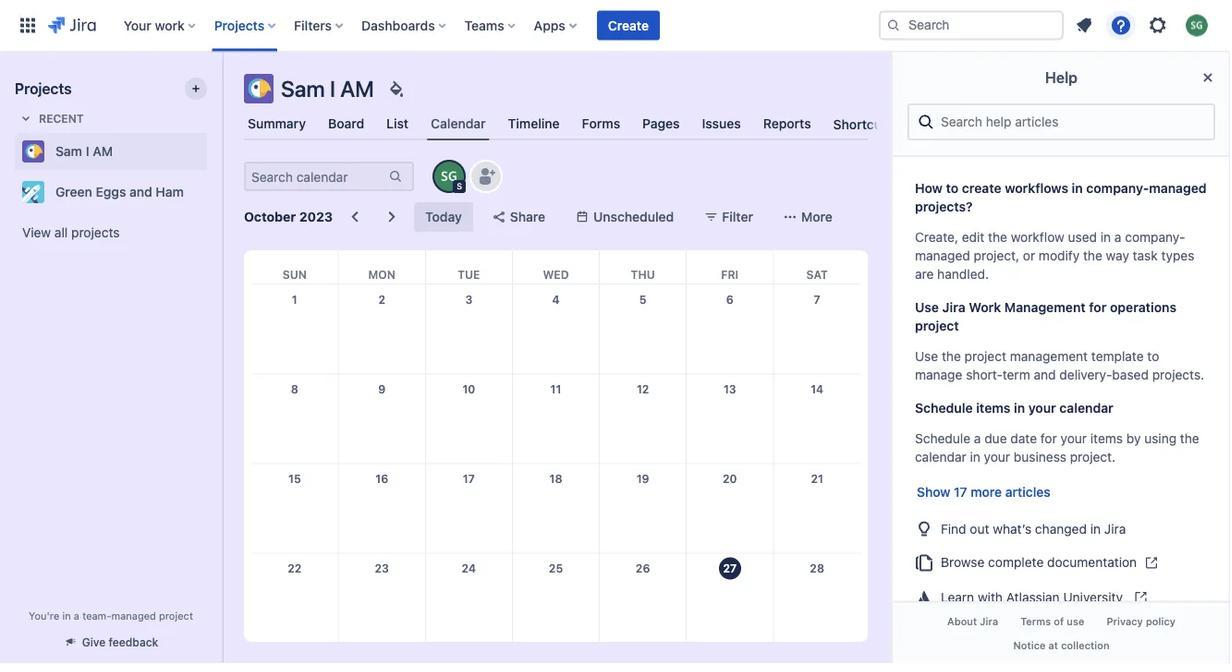 Task type: locate. For each thing, give the bounding box(es) containing it.
managed up types
[[1149, 181, 1207, 196]]

calendar down delivery-
[[1060, 401, 1114, 416]]

dashboards
[[362, 18, 435, 33]]

browse complete documentation link
[[908, 546, 1216, 581]]

calendar
[[431, 116, 486, 131]]

8 link
[[280, 375, 310, 404]]

i up green
[[86, 144, 89, 159]]

jira down with
[[980, 616, 999, 628]]

23
[[375, 563, 389, 576]]

2 vertical spatial your
[[984, 450, 1010, 465]]

in up the "way"
[[1101, 230, 1111, 245]]

handled.
[[938, 267, 989, 282]]

row containing 22
[[251, 554, 861, 644]]

in up documentation
[[1091, 521, 1101, 536]]

items up 'project.'
[[1091, 431, 1123, 446]]

your profile and settings image
[[1186, 14, 1208, 37]]

2 row from the top
[[251, 285, 861, 374]]

banner containing your work
[[0, 0, 1230, 52]]

1 vertical spatial project
[[965, 349, 1007, 364]]

1 use from the top
[[915, 300, 939, 315]]

am up green eggs and ham link
[[93, 144, 113, 159]]

summary
[[248, 116, 306, 131]]

3 row from the top
[[251, 374, 861, 464]]

board link
[[324, 107, 368, 141]]

your up date
[[1029, 401, 1056, 416]]

sam down recent
[[55, 144, 82, 159]]

1 vertical spatial company-
[[1125, 230, 1186, 245]]

in right workflows
[[1072, 181, 1083, 196]]

10 link
[[454, 375, 484, 404]]

17 inside the show 17 more articles button
[[954, 485, 967, 500]]

4 link
[[541, 285, 571, 314]]

projects up collapse recent projects image
[[15, 80, 72, 98]]

28
[[810, 563, 825, 576]]

term
[[1003, 367, 1031, 383]]

list link
[[383, 107, 412, 141]]

1 horizontal spatial am
[[340, 76, 374, 102]]

26
[[636, 563, 650, 576]]

2 use from the top
[[915, 349, 938, 364]]

24
[[462, 563, 476, 576]]

0 horizontal spatial items
[[976, 401, 1011, 416]]

row containing 15
[[251, 464, 861, 554]]

i
[[330, 76, 336, 102], [86, 144, 89, 159]]

0 vertical spatial sam
[[281, 76, 325, 102]]

forms link
[[578, 107, 624, 141]]

2 horizontal spatial your
[[1061, 431, 1087, 446]]

a up the "way"
[[1115, 230, 1122, 245]]

0 vertical spatial am
[[340, 76, 374, 102]]

1 vertical spatial schedule
[[915, 431, 971, 446]]

for inside schedule a due date for your items by using the calendar in your business project.
[[1041, 431, 1057, 446]]

1 vertical spatial and
[[1034, 367, 1056, 383]]

items inside schedule a due date for your items by using the calendar in your business project.
[[1091, 431, 1123, 446]]

and down management
[[1034, 367, 1056, 383]]

2023
[[299, 209, 333, 225]]

1 horizontal spatial for
[[1089, 300, 1107, 315]]

recent
[[39, 112, 84, 125]]

use inside use jira work management for operations project
[[915, 300, 939, 315]]

project up the manage
[[915, 318, 959, 334]]

17 inside 17 'link'
[[463, 473, 475, 486]]

0 vertical spatial your
[[1029, 401, 1056, 416]]

managed down create,
[[915, 248, 971, 263]]

create project image
[[189, 81, 203, 96]]

sidebar navigation image
[[202, 74, 242, 111]]

company- up used
[[1086, 181, 1149, 196]]

1 horizontal spatial a
[[974, 431, 981, 446]]

policy
[[1146, 616, 1176, 628]]

row
[[251, 251, 861, 284], [251, 285, 861, 374], [251, 374, 861, 464], [251, 464, 861, 554], [251, 554, 861, 644]]

previous month image
[[344, 206, 366, 228]]

0 vertical spatial company-
[[1086, 181, 1149, 196]]

tab list
[[233, 107, 927, 141]]

0 vertical spatial managed
[[1149, 181, 1207, 196]]

thu link
[[627, 251, 659, 284]]

projects up sidebar navigation image
[[214, 18, 265, 33]]

schedule inside schedule a due date for your items by using the calendar in your business project.
[[915, 431, 971, 446]]

create,
[[915, 230, 959, 245]]

am up board
[[340, 76, 374, 102]]

for for date
[[1041, 431, 1057, 446]]

0 vertical spatial project
[[915, 318, 959, 334]]

projects
[[71, 225, 120, 240]]

add to starred image for sam i am
[[202, 141, 224, 163]]

jira inside use jira work management for operations project
[[943, 300, 966, 315]]

articles
[[1006, 485, 1051, 500]]

company- inside how to create workflows in company-managed projects?
[[1086, 181, 1149, 196]]

project
[[915, 318, 959, 334], [965, 349, 1007, 364], [159, 610, 193, 622]]

20
[[723, 473, 737, 486]]

jira left work
[[943, 300, 966, 315]]

1 vertical spatial use
[[915, 349, 938, 364]]

0 horizontal spatial your
[[984, 450, 1010, 465]]

1 horizontal spatial project
[[915, 318, 959, 334]]

2 horizontal spatial jira
[[1105, 521, 1126, 536]]

fri link
[[718, 251, 742, 284]]

12
[[637, 383, 649, 396]]

0 horizontal spatial 17
[[463, 473, 475, 486]]

in inside schedule a due date for your items by using the calendar in your business project.
[[970, 450, 981, 465]]

1 horizontal spatial jira
[[980, 616, 999, 628]]

jira up documentation
[[1105, 521, 1126, 536]]

items up due
[[976, 401, 1011, 416]]

2 vertical spatial managed
[[111, 610, 156, 622]]

0 vertical spatial add to starred image
[[202, 141, 224, 163]]

unscheduled
[[594, 209, 674, 225]]

all
[[54, 225, 68, 240]]

Search field
[[879, 11, 1064, 40]]

sam i am up board
[[281, 76, 374, 102]]

managed
[[1149, 181, 1207, 196], [915, 248, 971, 263], [111, 610, 156, 622]]

project up the give feedback button
[[159, 610, 193, 622]]

2 schedule from the top
[[915, 431, 971, 446]]

schedule
[[915, 401, 973, 416], [915, 431, 971, 446]]

1 horizontal spatial items
[[1091, 431, 1123, 446]]

sam i am link
[[15, 133, 200, 170]]

1 vertical spatial sam
[[55, 144, 82, 159]]

1 schedule from the top
[[915, 401, 973, 416]]

projects inside dropdown button
[[214, 18, 265, 33]]

out
[[970, 521, 990, 536]]

a left due
[[974, 431, 981, 446]]

0 vertical spatial schedule
[[915, 401, 973, 416]]

0 horizontal spatial for
[[1041, 431, 1057, 446]]

use up the manage
[[915, 349, 938, 364]]

schedule left due
[[915, 431, 971, 446]]

1 horizontal spatial 17
[[954, 485, 967, 500]]

and left ham
[[129, 184, 152, 200]]

to inside use the project management template to manage short-term and delivery-based projects.
[[1148, 349, 1160, 364]]

schedule down the manage
[[915, 401, 973, 416]]

sam i am
[[281, 76, 374, 102], [55, 144, 113, 159]]

add to starred image right ham
[[202, 181, 224, 203]]

0 vertical spatial jira
[[943, 300, 966, 315]]

22 link
[[280, 554, 310, 584]]

project inside use the project management template to manage short-term and delivery-based projects.
[[965, 349, 1007, 364]]

unscheduled image
[[575, 210, 590, 225]]

company- up task
[[1125, 230, 1186, 245]]

privacy
[[1107, 616, 1143, 628]]

add people image
[[475, 165, 497, 188]]

collapse recent projects image
[[15, 107, 37, 129]]

0 horizontal spatial am
[[93, 144, 113, 159]]

sam i am down recent
[[55, 144, 113, 159]]

for left operations on the top right
[[1089, 300, 1107, 315]]

in inside create, edit the workflow used in a company- managed project, or modify the way task types are handled.
[[1101, 230, 1111, 245]]

0 horizontal spatial to
[[946, 181, 959, 196]]

forms
[[582, 116, 620, 131]]

2
[[378, 293, 385, 306]]

the inside use the project management template to manage short-term and delivery-based projects.
[[942, 349, 961, 364]]

1 vertical spatial am
[[93, 144, 113, 159]]

14
[[811, 383, 824, 396]]

tue
[[458, 268, 480, 281]]

for inside use jira work management for operations project
[[1089, 300, 1107, 315]]

notice
[[1014, 640, 1046, 652]]

0 horizontal spatial jira
[[943, 300, 966, 315]]

team-
[[82, 610, 111, 622]]

2 horizontal spatial a
[[1115, 230, 1122, 245]]

1 vertical spatial jira
[[1105, 521, 1126, 536]]

row containing 1
[[251, 285, 861, 374]]

19
[[637, 473, 649, 486]]

1 vertical spatial managed
[[915, 248, 971, 263]]

in up show 17 more articles
[[970, 450, 981, 465]]

how
[[915, 181, 943, 196]]

business
[[1014, 450, 1067, 465]]

21 link
[[803, 465, 832, 494]]

are
[[915, 267, 934, 282]]

a inside schedule a due date for your items by using the calendar in your business project.
[[974, 431, 981, 446]]

way
[[1106, 248, 1130, 263]]

project,
[[974, 248, 1020, 263]]

i up board
[[330, 76, 336, 102]]

add to starred image down sidebar navigation image
[[202, 141, 224, 163]]

0 vertical spatial items
[[976, 401, 1011, 416]]

your down due
[[984, 450, 1010, 465]]

jira inside button
[[980, 616, 999, 628]]

your work
[[124, 18, 185, 33]]

for
[[1089, 300, 1107, 315], [1041, 431, 1057, 446]]

grid containing sun
[[251, 251, 861, 665]]

0 horizontal spatial a
[[74, 610, 79, 622]]

give feedback
[[82, 636, 158, 649]]

give
[[82, 636, 106, 649]]

1 vertical spatial calendar
[[915, 450, 967, 465]]

items
[[976, 401, 1011, 416], [1091, 431, 1123, 446]]

2 horizontal spatial project
[[965, 349, 1007, 364]]

and inside use the project management template to manage short-term and delivery-based projects.
[[1034, 367, 1056, 383]]

9 link
[[367, 375, 397, 404]]

add to starred image
[[202, 141, 224, 163], [202, 181, 224, 203]]

28 link
[[803, 554, 832, 584]]

thu
[[631, 268, 655, 281]]

use inside use the project management template to manage short-term and delivery-based projects.
[[915, 349, 938, 364]]

0 horizontal spatial calendar
[[915, 450, 967, 465]]

1 add to starred image from the top
[[202, 141, 224, 163]]

0 vertical spatial use
[[915, 300, 939, 315]]

teams button
[[459, 11, 523, 40]]

0 vertical spatial a
[[1115, 230, 1122, 245]]

0 vertical spatial projects
[[214, 18, 265, 33]]

1 vertical spatial your
[[1061, 431, 1087, 446]]

1 horizontal spatial and
[[1034, 367, 1056, 383]]

2 vertical spatial a
[[74, 610, 79, 622]]

projects.
[[1152, 367, 1205, 383]]

jira for about jira
[[980, 616, 999, 628]]

1 vertical spatial items
[[1091, 431, 1123, 446]]

1 vertical spatial add to starred image
[[202, 181, 224, 203]]

2 add to starred image from the top
[[202, 181, 224, 203]]

to up based
[[1148, 349, 1160, 364]]

0 horizontal spatial sam i am
[[55, 144, 113, 159]]

0 vertical spatial to
[[946, 181, 959, 196]]

managed up the feedback
[[111, 610, 156, 622]]

1 horizontal spatial to
[[1148, 349, 1160, 364]]

sam
[[281, 76, 325, 102], [55, 144, 82, 159]]

grid
[[251, 251, 861, 665]]

primary element
[[11, 0, 879, 51]]

at
[[1049, 640, 1058, 652]]

0 vertical spatial and
[[129, 184, 152, 200]]

1 horizontal spatial projects
[[214, 18, 265, 33]]

4 row from the top
[[251, 464, 861, 554]]

atlassian
[[1006, 590, 1060, 605]]

2 horizontal spatial managed
[[1149, 181, 1207, 196]]

17 left more
[[954, 485, 967, 500]]

2 link
[[367, 285, 397, 314]]

tue link
[[454, 251, 484, 284]]

use for use jira work management for operations project
[[915, 300, 939, 315]]

for up business
[[1041, 431, 1057, 446]]

work
[[155, 18, 185, 33]]

project up short-
[[965, 349, 1007, 364]]

1 vertical spatial to
[[1148, 349, 1160, 364]]

1 vertical spatial for
[[1041, 431, 1057, 446]]

2 vertical spatial project
[[159, 610, 193, 622]]

17 left 18
[[463, 473, 475, 486]]

schedule a due date for your items by using the calendar in your business project.
[[915, 431, 1200, 465]]

the right using
[[1180, 431, 1200, 446]]

1 horizontal spatial your
[[1029, 401, 1056, 416]]

1 vertical spatial a
[[974, 431, 981, 446]]

sam green image
[[434, 162, 464, 191]]

2 vertical spatial jira
[[980, 616, 999, 628]]

1 horizontal spatial i
[[330, 76, 336, 102]]

27
[[723, 563, 737, 576]]

add to starred image for green eggs and ham
[[202, 181, 224, 203]]

feedback
[[109, 636, 158, 649]]

1 row from the top
[[251, 251, 861, 284]]

work
[[969, 300, 1001, 315]]

banner
[[0, 0, 1230, 52]]

the up the manage
[[942, 349, 961, 364]]

5 row from the top
[[251, 554, 861, 644]]

jira image
[[48, 14, 96, 37], [48, 14, 96, 37]]

15
[[288, 473, 301, 486]]

your up 'project.'
[[1061, 431, 1087, 446]]

close image
[[1197, 67, 1219, 89]]

1 vertical spatial projects
[[15, 80, 72, 98]]

to up projects?
[[946, 181, 959, 196]]

19 link
[[628, 465, 658, 494]]

0 vertical spatial i
[[330, 76, 336, 102]]

16
[[376, 473, 388, 486]]

calendar up show
[[915, 450, 967, 465]]

wed
[[543, 268, 569, 281]]

0 vertical spatial for
[[1089, 300, 1107, 315]]

0 horizontal spatial i
[[86, 144, 89, 159]]

24 link
[[454, 554, 484, 584]]

list
[[387, 116, 409, 131]]

appswitcher icon image
[[17, 14, 39, 37]]

due
[[985, 431, 1007, 446]]

1 horizontal spatial managed
[[915, 248, 971, 263]]

row containing 8
[[251, 374, 861, 464]]

project.
[[1070, 450, 1116, 465]]

october 2023
[[244, 209, 333, 225]]

october
[[244, 209, 296, 225]]

a left team-
[[74, 610, 79, 622]]

use down are at the top of page
[[915, 300, 939, 315]]

sam up 'summary'
[[281, 76, 325, 102]]

1 vertical spatial sam i am
[[55, 144, 113, 159]]

0 vertical spatial sam i am
[[281, 76, 374, 102]]

row containing sun
[[251, 251, 861, 284]]

0 vertical spatial calendar
[[1060, 401, 1114, 416]]



Task type: describe. For each thing, give the bounding box(es) containing it.
create
[[608, 18, 649, 33]]

for for management
[[1089, 300, 1107, 315]]

terms of use link
[[1010, 611, 1096, 634]]

create button
[[597, 11, 660, 40]]

1 horizontal spatial calendar
[[1060, 401, 1114, 416]]

show
[[917, 485, 951, 500]]

date
[[1011, 431, 1037, 446]]

11 link
[[541, 375, 571, 404]]

5 link
[[628, 285, 658, 314]]

privacy policy link
[[1096, 611, 1187, 634]]

terms of use
[[1021, 616, 1085, 628]]

your
[[124, 18, 151, 33]]

1 horizontal spatial sam
[[281, 76, 325, 102]]

about
[[947, 616, 977, 628]]

find out what's changed in jira
[[941, 521, 1126, 536]]

calendar inside schedule a due date for your items by using the calendar in your business project.
[[915, 450, 967, 465]]

the down used
[[1083, 248, 1103, 263]]

task
[[1133, 248, 1158, 263]]

learn with atlassian university link
[[908, 581, 1216, 616]]

timeline link
[[504, 107, 563, 141]]

find
[[941, 521, 967, 536]]

7 link
[[803, 285, 832, 314]]

mon link
[[365, 251, 399, 284]]

18 link
[[541, 465, 571, 494]]

jira for use jira work management for operations project
[[943, 300, 966, 315]]

project inside use jira work management for operations project
[[915, 318, 959, 334]]

fri
[[721, 268, 739, 281]]

privacy policy
[[1107, 616, 1176, 628]]

0 horizontal spatial managed
[[111, 610, 156, 622]]

schedule for schedule items in your calendar
[[915, 401, 973, 416]]

26 link
[[628, 554, 658, 584]]

used
[[1068, 230, 1097, 245]]

0 horizontal spatial and
[[129, 184, 152, 200]]

23 link
[[367, 554, 397, 584]]

help
[[1045, 69, 1078, 86]]

collection
[[1061, 640, 1110, 652]]

0 horizontal spatial projects
[[15, 80, 72, 98]]

a inside create, edit the workflow used in a company- managed project, or modify the way task types are handled.
[[1115, 230, 1122, 245]]

edit
[[962, 230, 985, 245]]

20 link
[[715, 465, 745, 494]]

wed link
[[539, 251, 573, 284]]

0 horizontal spatial project
[[159, 610, 193, 622]]

12 link
[[628, 375, 658, 404]]

university
[[1064, 590, 1123, 605]]

use for use the project management template to manage short-term and delivery-based projects.
[[915, 349, 938, 364]]

what's
[[993, 521, 1032, 536]]

set background color image
[[385, 78, 407, 100]]

share
[[510, 209, 545, 225]]

next month image
[[381, 206, 403, 228]]

settings image
[[1147, 14, 1169, 37]]

sat link
[[803, 251, 832, 284]]

shortcuts button
[[830, 107, 927, 141]]

1 vertical spatial i
[[86, 144, 89, 159]]

schedule items in your calendar
[[915, 401, 1114, 416]]

learn with atlassian university
[[941, 590, 1127, 605]]

managed inside how to create workflows in company-managed projects?
[[1149, 181, 1207, 196]]

10
[[463, 383, 475, 396]]

create
[[962, 181, 1002, 196]]

terms
[[1021, 616, 1051, 628]]

sun
[[283, 268, 307, 281]]

18
[[550, 473, 562, 486]]

how to create workflows in company-managed projects?
[[915, 181, 1207, 214]]

apps
[[534, 18, 566, 33]]

today button
[[414, 202, 473, 232]]

the inside schedule a due date for your items by using the calendar in your business project.
[[1180, 431, 1200, 446]]

workflows
[[1005, 181, 1069, 196]]

notifications image
[[1073, 14, 1095, 37]]

reports
[[763, 116, 811, 131]]

Search calendar text field
[[246, 164, 386, 190]]

pages link
[[639, 107, 684, 141]]

use the project management template to manage short-term and delivery-based projects.
[[915, 349, 1205, 383]]

1 horizontal spatial sam i am
[[281, 76, 374, 102]]

3 link
[[454, 285, 484, 314]]

0 horizontal spatial sam
[[55, 144, 82, 159]]

notice at collection
[[1014, 640, 1110, 652]]

16 link
[[367, 465, 397, 494]]

template
[[1092, 349, 1144, 364]]

the up project,
[[988, 230, 1008, 245]]

ham
[[156, 184, 184, 200]]

more button
[[772, 202, 844, 232]]

in right you're
[[62, 610, 71, 622]]

notice at collection link
[[1002, 634, 1121, 657]]

Search help articles field
[[935, 105, 1206, 139]]

management
[[1005, 300, 1086, 315]]

to inside how to create workflows in company-managed projects?
[[946, 181, 959, 196]]

more
[[801, 209, 833, 225]]

tab list containing calendar
[[233, 107, 927, 141]]

modify
[[1039, 248, 1080, 263]]

in inside how to create workflows in company-managed projects?
[[1072, 181, 1083, 196]]

find out what's changed in jira link
[[908, 511, 1216, 546]]

sun link
[[279, 251, 310, 284]]

show 17 more articles
[[917, 485, 1051, 500]]

8
[[291, 383, 298, 396]]

company- inside create, edit the workflow used in a company- managed project, or modify the way task types are handled.
[[1125, 230, 1186, 245]]

show 17 more articles button
[[908, 482, 1060, 504]]

management
[[1010, 349, 1088, 364]]

filters button
[[289, 11, 350, 40]]

1 link
[[280, 285, 310, 314]]

managed inside create, edit the workflow used in a company- managed project, or modify the way task types are handled.
[[915, 248, 971, 263]]

about jira button
[[936, 611, 1010, 634]]

13 link
[[715, 375, 745, 404]]

help image
[[1110, 14, 1132, 37]]

pages
[[643, 116, 680, 131]]

changed
[[1035, 521, 1087, 536]]

unscheduled button
[[564, 202, 685, 232]]

based
[[1112, 367, 1149, 383]]

today
[[425, 209, 462, 225]]

share button
[[480, 202, 557, 232]]

search image
[[886, 18, 901, 33]]

issues
[[702, 116, 741, 131]]

schedule for schedule a due date for your items by using the calendar in your business project.
[[915, 431, 971, 446]]

in up date
[[1014, 401, 1025, 416]]

you're in a team-managed project
[[29, 610, 193, 622]]



Task type: vqa. For each thing, say whether or not it's contained in the screenshot.
Schedule corresponding to Schedule a due date for your items by using the calendar in your business project.
yes



